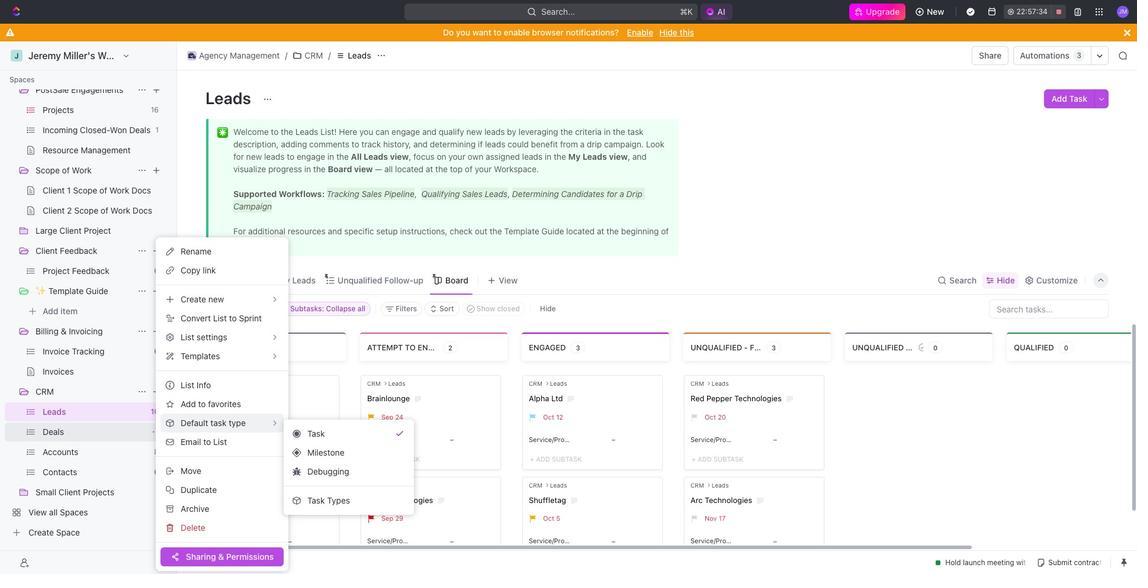 Task type: describe. For each thing, give the bounding box(es) containing it.
add task
[[1052, 94, 1087, 104]]

alpha ltd
[[529, 394, 563, 403]]

service/product: for alpha ltd
[[529, 436, 581, 443]]

22:57:34
[[1017, 7, 1048, 16]]

technologies for dojo technologies
[[386, 496, 433, 505]]

search button
[[934, 272, 980, 289]]

do
[[443, 27, 454, 37]]

agency inside "sidebar" navigation
[[28, 65, 57, 75]]

do you want to enable browser notifications? enable hide this
[[443, 27, 694, 37]]

my leads link
[[276, 272, 316, 289]]

invoicing
[[69, 326, 103, 336]]

sprint
[[239, 313, 262, 323]]

service/product: down "type"
[[206, 436, 257, 443]]

default task type button
[[161, 414, 284, 433]]

enable
[[627, 27, 653, 37]]

sharing & permissions link
[[161, 548, 284, 567]]

add subtask
[[374, 455, 420, 463]]

task button
[[288, 425, 409, 444]]

engaged
[[529, 343, 566, 352]]

postsale engagements
[[36, 85, 123, 95]]

add task button
[[1045, 89, 1095, 108]]

sharing & permissions
[[186, 552, 274, 562]]

1 horizontal spatial management
[[230, 50, 280, 60]]

share button
[[972, 46, 1009, 65]]

task for task types
[[307, 496, 325, 506]]

⌘k
[[680, 7, 693, 17]]

billing & invoicing link
[[36, 322, 133, 341]]

work
[[72, 165, 92, 175]]

add up default
[[181, 399, 196, 409]]

red
[[691, 394, 705, 403]]

unqualified follow-up
[[338, 275, 423, 285]]

add down email to list link
[[213, 455, 227, 463]]

subtask for arc technologies
[[714, 455, 744, 463]]

my
[[278, 275, 290, 285]]

follow-
[[750, 343, 785, 352]]

search
[[950, 275, 977, 285]]

billing & invoicing
[[36, 326, 103, 336]]

business time image inside "sidebar" navigation
[[12, 66, 21, 73]]

✨ template guide link
[[36, 282, 133, 301]]

email
[[181, 437, 201, 447]]

email to list link
[[161, 433, 284, 452]]

crm inside "sidebar" navigation
[[36, 387, 54, 397]]

move link
[[161, 462, 284, 481]]

& for invoicing
[[61, 326, 67, 336]]

✨
[[36, 286, 46, 296]]

upgrade link
[[849, 4, 906, 20]]

Search tasks... text field
[[990, 300, 1108, 318]]

add to favorites link
[[161, 395, 284, 414]]

hide inside dropdown button
[[997, 275, 1015, 285]]

unqualified for unqualified - archive
[[852, 343, 904, 352]]

& for permissions
[[218, 552, 224, 562]]

service/product: for shuffletag
[[529, 537, 581, 545]]

add up arc
[[698, 455, 712, 463]]

all
[[221, 275, 231, 285]]

2 vertical spatial list
[[213, 437, 227, 447]]

add to favorites
[[181, 399, 241, 409]]

engagements
[[71, 85, 123, 95]]

technologies for arc technologies
[[705, 496, 752, 505]]

rename link
[[161, 242, 284, 261]]

hide button
[[535, 302, 561, 316]]

postsale
[[36, 85, 69, 95]]

new button
[[910, 2, 951, 21]]

scope of work
[[36, 165, 92, 175]]

pepper
[[707, 394, 732, 403]]

type
[[229, 418, 246, 428]]

of
[[62, 165, 70, 175]]

archive
[[181, 504, 209, 514]]

share
[[979, 50, 1002, 60]]

1 horizontal spatial up
[[785, 343, 796, 352]]

debugging
[[307, 467, 349, 477]]

copy link link
[[161, 261, 284, 280]]

this
[[680, 27, 694, 37]]

template
[[48, 286, 84, 296]]

3 for engaged
[[576, 344, 580, 352]]

types
[[327, 496, 350, 506]]

search...
[[542, 7, 575, 17]]

leads link
[[333, 49, 374, 63]]

subtask for alpha enterprise
[[229, 455, 259, 463]]

task types button
[[288, 492, 409, 511]]

+ for shuffletag
[[530, 455, 534, 463]]

agency management link inside "sidebar" navigation
[[28, 60, 163, 79]]

service/product: for dojo technologies
[[367, 537, 419, 545]]

enable
[[504, 27, 530, 37]]

default task type link
[[161, 414, 284, 433]]

2 subtask from the left
[[390, 455, 420, 463]]

copy link
[[181, 265, 216, 275]]

lunar
[[206, 394, 226, 403]]

automations
[[1020, 50, 1070, 60]]

attempt to engage 2
[[367, 343, 452, 352]]

to for add to favorites
[[198, 399, 206, 409]]

bug image
[[293, 468, 301, 476]]

arc
[[691, 496, 703, 505]]

brainlounge
[[367, 394, 410, 403]]

unqualified follow-up link
[[335, 272, 423, 289]]

info
[[197, 380, 211, 390]]

default
[[181, 418, 208, 428]]

0 vertical spatial crm link
[[290, 49, 326, 63]]

postsale engagements link
[[36, 81, 133, 100]]

qualified
[[1014, 343, 1054, 352]]

favorites
[[208, 399, 241, 409]]

notifications?
[[566, 27, 619, 37]]

agency management inside "sidebar" navigation
[[28, 65, 109, 75]]

0 horizontal spatial up
[[413, 275, 423, 285]]

0 vertical spatial list
[[213, 313, 227, 323]]



Task type: locate. For each thing, give the bounding box(es) containing it.
add down task button
[[374, 455, 388, 463]]

billing
[[36, 326, 59, 336]]

enterprise
[[228, 496, 265, 505]]

0 vertical spatial management
[[230, 50, 280, 60]]

management inside "sidebar" navigation
[[59, 65, 109, 75]]

task for task
[[307, 429, 325, 439]]

browser
[[532, 27, 564, 37]]

agency
[[199, 50, 228, 60], [28, 65, 57, 75]]

my leads
[[278, 275, 316, 285]]

+ down email to list
[[207, 455, 211, 463]]

technologies right pepper
[[734, 394, 782, 403]]

all leads
[[221, 275, 256, 285]]

to right email
[[203, 437, 211, 447]]

task down automations
[[1069, 94, 1087, 104]]

2 + from the left
[[530, 455, 534, 463]]

hide inside button
[[540, 304, 556, 313]]

subtask
[[229, 455, 259, 463], [390, 455, 420, 463], [552, 455, 582, 463], [714, 455, 744, 463]]

tree
[[5, 0, 166, 543]]

duplicate
[[181, 485, 217, 495]]

milestone button
[[288, 444, 409, 463]]

1 horizontal spatial &
[[218, 552, 224, 562]]

22:57:34 button
[[1004, 5, 1066, 19]]

subtask up arc technologies
[[714, 455, 744, 463]]

up
[[413, 275, 423, 285], [785, 343, 796, 352]]

1 vertical spatial business time image
[[12, 66, 21, 73]]

0 vertical spatial business time image
[[188, 53, 196, 59]]

0 horizontal spatial alpha
[[206, 496, 226, 505]]

all leads link
[[219, 272, 256, 289]]

+ up arc
[[692, 455, 696, 463]]

unqualified - follow-up
[[691, 343, 796, 352]]

alpha left ltd
[[529, 394, 549, 403]]

0 vertical spatial alpha
[[529, 394, 549, 403]]

3 + add subtask from the left
[[692, 455, 744, 463]]

to down the info
[[198, 399, 206, 409]]

0 horizontal spatial /
[[285, 50, 288, 60]]

subtask up shuffletag
[[552, 455, 582, 463]]

service/product: for arc technologies
[[691, 537, 742, 545]]

list
[[213, 313, 227, 323], [181, 380, 194, 390], [213, 437, 227, 447]]

archive link
[[161, 500, 284, 519]]

0 horizontal spatial crm link
[[36, 383, 133, 402]]

to for attempt to engage 2
[[405, 343, 416, 352]]

subtask down email to list link
[[229, 455, 259, 463]]

client
[[36, 246, 58, 256]]

0 vertical spatial up
[[413, 275, 423, 285]]

list down default task type dropdown button
[[213, 437, 227, 447]]

subtask for shuffletag
[[552, 455, 582, 463]]

0 vertical spatial task
[[1069, 94, 1087, 104]]

hide right search
[[997, 275, 1015, 285]]

service/product: down ltd
[[529, 436, 581, 443]]

list left the info
[[181, 380, 194, 390]]

hide left this
[[659, 27, 678, 37]]

engage
[[418, 343, 449, 352]]

to for email to list
[[203, 437, 211, 447]]

lead
[[225, 343, 245, 352]]

+ add subtask for alpha enterprise
[[207, 455, 259, 463]]

1 horizontal spatial +
[[530, 455, 534, 463]]

+ for alpha enterprise
[[207, 455, 211, 463]]

add inside button
[[1052, 94, 1067, 104]]

duplicate link
[[161, 481, 284, 500]]

0 horizontal spatial 3
[[576, 344, 580, 352]]

0 horizontal spatial +
[[207, 455, 211, 463]]

2 unqualified from the left
[[852, 343, 904, 352]]

1 horizontal spatial hide
[[659, 27, 678, 37]]

+
[[207, 455, 211, 463], [530, 455, 534, 463], [692, 455, 696, 463]]

technologies right arc
[[705, 496, 752, 505]]

technologies
[[734, 394, 782, 403], [386, 496, 433, 505], [705, 496, 752, 505]]

0 vertical spatial agency
[[199, 50, 228, 60]]

1 horizontal spatial agency management
[[199, 50, 280, 60]]

service/product: for red pepper technologies
[[691, 436, 742, 443]]

1 horizontal spatial -
[[906, 343, 910, 352]]

business time image inside agency management 'link'
[[188, 53, 196, 59]]

+ add subtask for arc technologies
[[692, 455, 744, 463]]

0 vertical spatial hide
[[659, 27, 678, 37]]

1 - from the left
[[744, 343, 748, 352]]

0 vertical spatial &
[[61, 326, 67, 336]]

to left sprint
[[229, 313, 237, 323]]

archive
[[912, 343, 946, 352]]

1 horizontal spatial /
[[328, 50, 331, 60]]

2
[[448, 344, 452, 352]]

+ add subtask down email to list link
[[207, 455, 259, 463]]

tree containing agency management
[[5, 0, 166, 543]]

add up shuffletag
[[536, 455, 550, 463]]

task types
[[307, 496, 350, 506]]

& right billing on the left bottom of page
[[61, 326, 67, 336]]

0 horizontal spatial agency management link
[[28, 60, 163, 79]]

debugging button
[[288, 463, 409, 482]]

2 horizontal spatial +
[[692, 455, 696, 463]]

shuffletag
[[529, 496, 566, 505]]

+ for arc technologies
[[692, 455, 696, 463]]

lunar lander
[[206, 394, 253, 403]]

attempt
[[367, 343, 403, 352]]

0 horizontal spatial management
[[59, 65, 109, 75]]

unqualified for unqualified - follow-up
[[691, 343, 742, 352]]

✨ template guide
[[36, 286, 108, 296]]

4 subtask from the left
[[714, 455, 744, 463]]

- left archive
[[906, 343, 910, 352]]

1 horizontal spatial 0
[[1064, 344, 1069, 352]]

1 unqualified from the left
[[691, 343, 742, 352]]

2 horizontal spatial hide
[[997, 275, 1015, 285]]

service/product: up the 'sharing & permissions'
[[206, 537, 257, 545]]

3 for automations
[[1077, 51, 1081, 60]]

service/product: for alpha enterprise
[[206, 537, 257, 545]]

1 vertical spatial alpha
[[206, 496, 226, 505]]

3 subtask from the left
[[552, 455, 582, 463]]

service/product: down dojo technologies
[[367, 537, 419, 545]]

dojo
[[367, 496, 384, 505]]

0 horizontal spatial 0
[[933, 344, 938, 352]]

& inside "sidebar" navigation
[[61, 326, 67, 336]]

subtask up dojo technologies
[[390, 455, 420, 463]]

0 horizontal spatial &
[[61, 326, 67, 336]]

tree inside "sidebar" navigation
[[5, 0, 166, 543]]

board
[[445, 275, 469, 285]]

service/product: down arc technologies
[[691, 537, 742, 545]]

hide up engaged
[[540, 304, 556, 313]]

1 vertical spatial up
[[785, 343, 796, 352]]

sidebar navigation
[[0, 0, 177, 575]]

+ up shuffletag
[[530, 455, 534, 463]]

task left types at bottom left
[[307, 496, 325, 506]]

guide
[[86, 286, 108, 296]]

link
[[203, 265, 216, 275]]

1 vertical spatial hide
[[997, 275, 1015, 285]]

3 + from the left
[[692, 455, 696, 463]]

1 horizontal spatial alpha
[[529, 394, 549, 403]]

3 for unqualified - follow-up
[[772, 344, 776, 352]]

& right sharing
[[218, 552, 224, 562]]

customize
[[1036, 275, 1078, 285]]

2 vertical spatial task
[[307, 496, 325, 506]]

service/product: up the add subtask
[[367, 436, 419, 443]]

add down automations
[[1052, 94, 1067, 104]]

1 vertical spatial agency
[[28, 65, 57, 75]]

default task type
[[181, 418, 246, 428]]

scope of work link
[[36, 161, 133, 180]]

convert
[[181, 313, 211, 323]]

alpha for alpha ltd
[[529, 394, 549, 403]]

0 horizontal spatial business time image
[[12, 66, 21, 73]]

task
[[1069, 94, 1087, 104], [307, 429, 325, 439], [307, 496, 325, 506]]

0 horizontal spatial hide
[[540, 304, 556, 313]]

1 vertical spatial task
[[307, 429, 325, 439]]

unqualified
[[338, 275, 382, 285]]

new
[[927, 7, 944, 17]]

service/product: down pepper
[[691, 436, 742, 443]]

convert list to sprint
[[181, 313, 262, 323]]

1 horizontal spatial unqualified
[[852, 343, 904, 352]]

+ add subtask up arc technologies
[[692, 455, 744, 463]]

1 vertical spatial management
[[59, 65, 109, 75]]

to right the want
[[494, 27, 502, 37]]

1 horizontal spatial business time image
[[188, 53, 196, 59]]

convert list to sprint link
[[161, 309, 284, 328]]

task
[[210, 418, 227, 428]]

0 horizontal spatial + add subtask
[[207, 455, 259, 463]]

ltd
[[551, 394, 563, 403]]

0
[[933, 344, 938, 352], [1064, 344, 1069, 352]]

alpha down duplicate on the bottom left of page
[[206, 496, 226, 505]]

new lead
[[206, 343, 245, 352]]

unqualified left follow-
[[691, 343, 742, 352]]

+ add subtask up shuffletag
[[530, 455, 582, 463]]

alpha enterprise
[[206, 496, 265, 505]]

1 horizontal spatial agency management link
[[184, 49, 283, 63]]

2 vertical spatial hide
[[540, 304, 556, 313]]

0 vertical spatial agency management
[[199, 50, 280, 60]]

1 + add subtask from the left
[[207, 455, 259, 463]]

1 horizontal spatial 3
[[772, 344, 776, 352]]

agency management link
[[184, 49, 283, 63], [28, 60, 163, 79]]

sharing
[[186, 552, 216, 562]]

feedback
[[60, 246, 97, 256]]

alpha
[[529, 394, 549, 403], [206, 496, 226, 505]]

email to list
[[181, 437, 227, 447]]

to left engage
[[405, 343, 416, 352]]

3
[[1077, 51, 1081, 60], [576, 344, 580, 352], [772, 344, 776, 352]]

service/product: down shuffletag
[[529, 537, 581, 545]]

- for archive
[[906, 343, 910, 352]]

2 horizontal spatial + add subtask
[[692, 455, 744, 463]]

1 subtask from the left
[[229, 455, 259, 463]]

list right convert
[[213, 313, 227, 323]]

list info link
[[161, 376, 284, 395]]

alpha for alpha enterprise
[[206, 496, 226, 505]]

0 horizontal spatial agency
[[28, 65, 57, 75]]

2 / from the left
[[328, 50, 331, 60]]

spaces
[[9, 75, 35, 84]]

lander
[[228, 394, 253, 403]]

2 horizontal spatial 3
[[1077, 51, 1081, 60]]

dojo technologies
[[367, 496, 433, 505]]

+ add subtask for shuffletag
[[530, 455, 582, 463]]

permissions
[[226, 552, 274, 562]]

1 vertical spatial crm link
[[36, 383, 133, 402]]

1 horizontal spatial crm link
[[290, 49, 326, 63]]

0 horizontal spatial agency management
[[28, 65, 109, 75]]

move
[[181, 466, 201, 476]]

technologies right dojo
[[386, 496, 433, 505]]

0 horizontal spatial unqualified
[[691, 343, 742, 352]]

new
[[206, 343, 223, 352]]

service/product: for brainlounge
[[367, 436, 419, 443]]

customize button
[[1021, 272, 1082, 289]]

- for follow-
[[744, 343, 748, 352]]

task up milestone
[[307, 429, 325, 439]]

leads inside "link"
[[348, 50, 371, 60]]

agency management
[[199, 50, 280, 60], [28, 65, 109, 75]]

1 horizontal spatial agency
[[199, 50, 228, 60]]

1 vertical spatial list
[[181, 380, 194, 390]]

1 / from the left
[[285, 50, 288, 60]]

2 0 from the left
[[1064, 344, 1069, 352]]

1 horizontal spatial + add subtask
[[530, 455, 582, 463]]

- left follow-
[[744, 343, 748, 352]]

business time image
[[188, 53, 196, 59], [12, 66, 21, 73]]

2 - from the left
[[906, 343, 910, 352]]

/
[[285, 50, 288, 60], [328, 50, 331, 60]]

2 + add subtask from the left
[[530, 455, 582, 463]]

delete
[[181, 523, 205, 533]]

unqualified left archive
[[852, 343, 904, 352]]

1 + from the left
[[207, 455, 211, 463]]

0 horizontal spatial -
[[744, 343, 748, 352]]

rename
[[181, 246, 212, 256]]

1 vertical spatial &
[[218, 552, 224, 562]]

service/product:
[[206, 436, 257, 443], [367, 436, 419, 443], [529, 436, 581, 443], [691, 436, 742, 443], [206, 537, 257, 545], [367, 537, 419, 545], [529, 537, 581, 545], [691, 537, 742, 545]]

1 vertical spatial agency management
[[28, 65, 109, 75]]

1 0 from the left
[[933, 344, 938, 352]]



Task type: vqa. For each thing, say whether or not it's contained in the screenshot.
Info
yes



